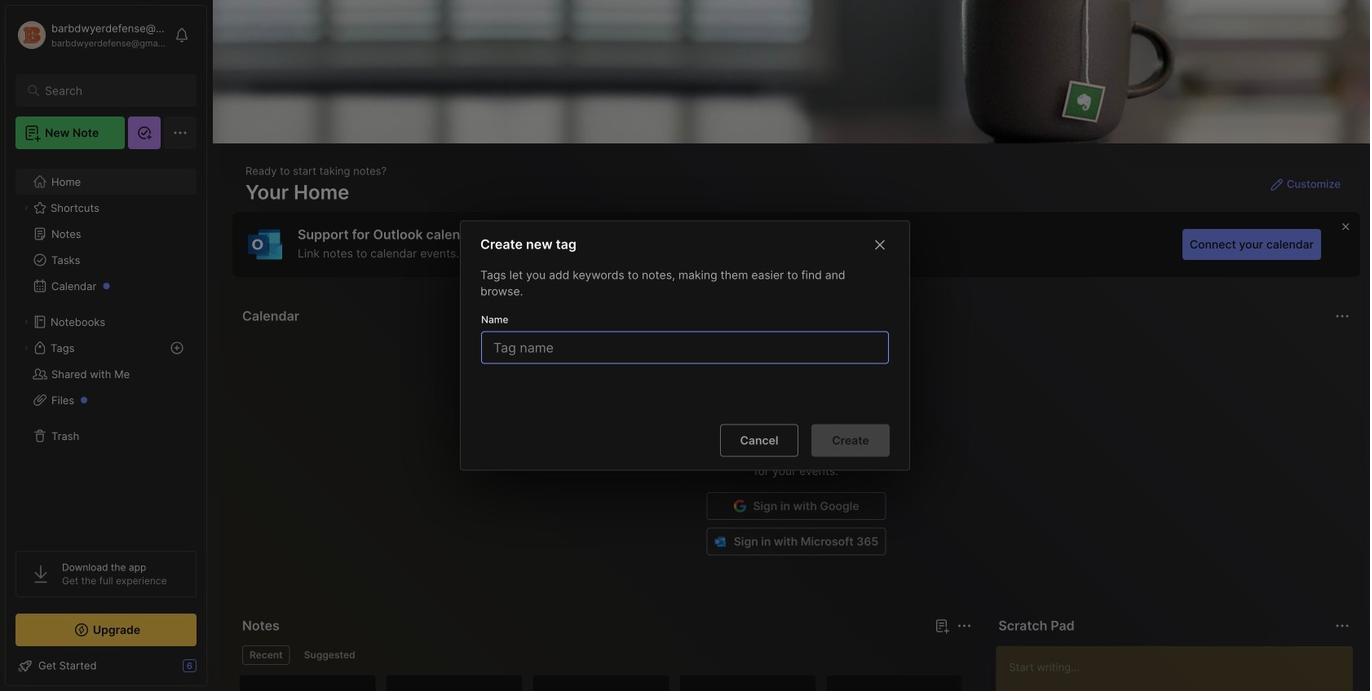 Task type: locate. For each thing, give the bounding box(es) containing it.
None search field
[[45, 81, 175, 100]]

2 tab from the left
[[297, 646, 363, 666]]

1 tab from the left
[[242, 646, 290, 666]]

tree inside main "element"
[[6, 159, 206, 537]]

0 horizontal spatial tab
[[242, 646, 290, 666]]

Start writing… text field
[[1010, 647, 1353, 692]]

main element
[[0, 0, 212, 692]]

close image
[[871, 235, 890, 255]]

tree
[[6, 159, 206, 537]]

1 horizontal spatial tab
[[297, 646, 363, 666]]

row group
[[239, 676, 973, 692]]

Tag name text field
[[492, 333, 882, 364]]

tab list
[[242, 646, 970, 666]]

none search field inside main "element"
[[45, 81, 175, 100]]

tab
[[242, 646, 290, 666], [297, 646, 363, 666]]

expand tags image
[[21, 343, 31, 353]]



Task type: describe. For each thing, give the bounding box(es) containing it.
Search text field
[[45, 83, 175, 99]]

expand notebooks image
[[21, 317, 31, 327]]



Task type: vqa. For each thing, say whether or not it's contained in the screenshot.
More actions field
no



